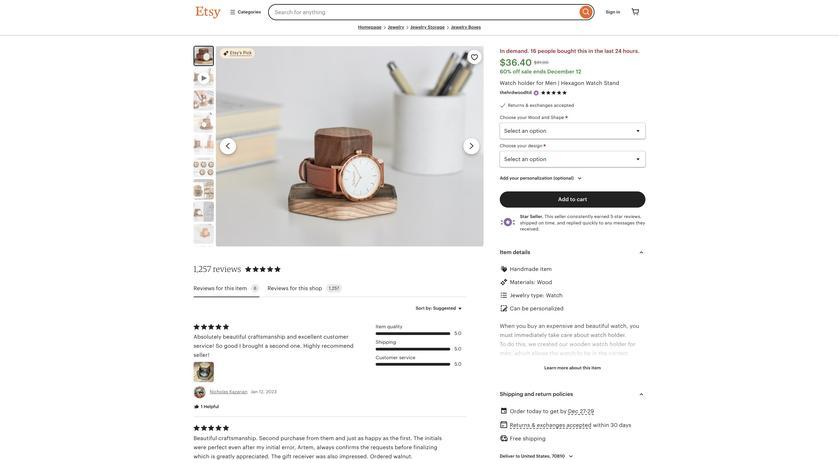 Task type: describe. For each thing, give the bounding box(es) containing it.
sign
[[606, 9, 616, 14]]

a down presented
[[565, 452, 568, 458]]

time,
[[546, 221, 556, 226]]

a right deliver
[[516, 452, 519, 458]]

triangle.
[[609, 452, 631, 458]]

star
[[615, 214, 623, 219]]

shipping for shipping and return policies
[[500, 391, 524, 398]]

this down reviews
[[225, 285, 234, 292]]

watch inside mens watch holder is presented in three variants of the form: a circle (cylinder), a hexagon and a triangle.
[[516, 442, 532, 449]]

0 vertical spatial be
[[522, 306, 529, 312]]

hexagon inside mens watch holder is presented in three variants of the form: a circle (cylinder), a hexagon and a triangle.
[[569, 452, 592, 458]]

menu bar containing homepage
[[196, 24, 644, 36]]

$36.40
[[500, 57, 532, 68]]

design inside our hexagon watch stand is a stylish accessory and an excellent addition to the unusual design of any room. it is suitable for both modern smartwatches, such as apple watch and regular models with a steel or leather strap.
[[588, 397, 606, 403]]

within
[[593, 423, 610, 429]]

watch holder for men hexagon watch stand image 6 image
[[194, 180, 214, 200]]

our
[[500, 387, 510, 394]]

to down the wooden
[[578, 351, 583, 357]]

first.
[[400, 436, 412, 442]]

categories
[[238, 9, 261, 14]]

unusual
[[566, 397, 586, 403]]

choose your design
[[500, 143, 544, 149]]

and right shape,
[[597, 360, 607, 366]]

brought
[[243, 343, 264, 350]]

in
[[500, 48, 505, 54]]

jewelry for 'jewelry' link
[[388, 25, 404, 30]]

6
[[254, 286, 257, 291]]

shipped
[[520, 221, 538, 226]]

1 helpful
[[200, 404, 219, 410]]

the left "dial"
[[609, 360, 617, 366]]

an inside when you buy an expensive and beautiful watch, you must immediately take care about watch holder. to do this, we created our wooden watch holder for men, which allows the watch to be in the correct position, the strap to keep its shape, and the dial glass not to be scratched.
[[539, 323, 545, 330]]

the down created
[[550, 351, 559, 357]]

16
[[531, 48, 537, 54]]

for up star_seller image
[[537, 80, 544, 86]]

absolutely
[[194, 334, 222, 341]]

star_seller image
[[533, 90, 540, 96]]

about inside when you buy an expensive and beautiful watch, you must immediately take care about watch holder. to do this, we created our wooden watch holder for men, which allows the watch to be in the correct position, the strap to keep its shape, and the dial glass not to be scratched.
[[574, 332, 590, 339]]

circle
[[520, 452, 535, 458]]

kazarian
[[230, 390, 248, 395]]

regular
[[547, 415, 565, 421]]

30
[[611, 423, 618, 429]]

watch,
[[611, 323, 629, 330]]

today
[[527, 409, 542, 415]]

cart
[[577, 197, 588, 203]]

its
[[571, 360, 577, 366]]

to right not
[[510, 369, 516, 375]]

a inside absolutely beautiful craftsmanship and excellent customer service!  so good i brought a second one.  highly recommend seller!
[[265, 343, 268, 350]]

models
[[567, 415, 586, 421]]

reviews,
[[624, 214, 642, 219]]

add for add to cart
[[559, 197, 569, 203]]

a up within
[[600, 415, 603, 421]]

and inside mens watch holder is presented in three variants of the form: a circle (cylinder), a hexagon and a triangle.
[[593, 452, 603, 458]]

a up unusual
[[575, 387, 578, 394]]

men
[[546, 80, 557, 86]]

jewelry link
[[388, 25, 404, 30]]

craftsmanship.
[[219, 436, 258, 442]]

1 horizontal spatial as
[[383, 436, 389, 442]]

this seller consistently earned 5-star reviews, shipped on time, and replied quickly to any messages they received.
[[520, 214, 646, 232]]

shape
[[551, 115, 565, 120]]

watch up personalized
[[546, 293, 563, 299]]

nicholas kazarian link
[[210, 390, 248, 395]]

watch holder for men made of oak or walnut image
[[194, 135, 214, 155]]

receiver
[[293, 454, 314, 460]]

watch down 60%
[[500, 80, 517, 86]]

room.
[[625, 397, 640, 403]]

your for personalization
[[510, 176, 519, 181]]

addition
[[526, 397, 547, 403]]

deliver to united states, 70810
[[500, 454, 565, 459]]

Search for anything text field
[[268, 4, 579, 20]]

shipping and return policies button
[[494, 387, 652, 403]]

hours.
[[623, 48, 640, 54]]

appreciated.
[[237, 454, 270, 460]]

is inside mens watch holder is presented in three variants of the form: a circle (cylinder), a hexagon and a triangle.
[[552, 442, 556, 449]]

before
[[395, 445, 412, 451]]

watch holder for men hexagon watch stand image 7 image
[[194, 202, 214, 222]]

item quality
[[376, 324, 403, 330]]

mens watch holder is presented in three variants of the form: a circle (cylinder), a hexagon and a triangle.
[[500, 442, 645, 458]]

take
[[549, 332, 560, 339]]

strap.
[[500, 424, 515, 431]]

to inside this seller consistently earned 5-star reviews, shipped on time, and replied quickly to any messages they received.
[[600, 221, 604, 226]]

& for returns & exchanges accepted
[[526, 103, 529, 108]]

2 you from the left
[[630, 323, 640, 330]]

to left keep
[[550, 360, 555, 366]]

watch left stand
[[586, 80, 603, 86]]

learn
[[545, 366, 557, 371]]

reviews
[[213, 264, 241, 275]]

watch down holder.
[[593, 342, 609, 348]]

nicholas kazarian jan 12, 2023
[[210, 390, 277, 395]]

1,257 reviews
[[194, 264, 241, 275]]

is inside beautiful craftsmanship. second purchase from them and just as happy as the first. the initials were perfect even after my initial error, artem, always confirms the requests before finalizing which is greatly appreciated. the gift receiver was also impressed. ordered walnut.
[[211, 454, 215, 460]]

an inside our hexagon watch stand is a stylish accessory and an excellent addition to the unusual design of any room. it is suitable for both modern smartwatches, such as apple watch and regular models with a steel or leather strap.
[[637, 387, 644, 394]]

second
[[270, 343, 289, 350]]

$91.00
[[534, 60, 549, 65]]

form:
[[500, 452, 514, 458]]

any inside this seller consistently earned 5-star reviews, shipped on time, and replied quickly to any messages they received.
[[605, 221, 613, 226]]

can
[[510, 306, 521, 312]]

and up the wooden
[[575, 323, 585, 330]]

none search field inside banner
[[268, 4, 595, 20]]

the left the correct
[[599, 351, 608, 357]]

beautiful inside absolutely beautiful craftsmanship and excellent customer service!  so good i brought a second one.  highly recommend seller!
[[223, 334, 247, 341]]

suitable
[[506, 406, 527, 412]]

5.0 for quality
[[455, 331, 462, 337]]

suggested
[[433, 306, 456, 311]]

5-
[[611, 214, 615, 219]]

the down happy
[[361, 445, 369, 451]]

seller!
[[194, 352, 210, 359]]

personalization
[[520, 176, 553, 181]]

smartwatches,
[[573, 406, 611, 412]]

received.
[[520, 227, 540, 232]]

consistently
[[568, 214, 594, 219]]

item details
[[500, 249, 531, 256]]

bought
[[558, 48, 577, 54]]

banner containing categories
[[184, 0, 656, 24]]

the left first.
[[390, 436, 399, 442]]

1 vertical spatial be
[[584, 351, 591, 357]]

1 horizontal spatial the
[[414, 436, 424, 442]]

this inside the learn more about this item dropdown button
[[583, 366, 591, 371]]

gift
[[283, 454, 292, 460]]

holder.
[[608, 332, 627, 339]]

exchanges for returns & exchanges accepted within 30 days
[[537, 423, 566, 429]]

accepted for returns & exchanges accepted
[[554, 103, 575, 108]]

customer
[[324, 334, 349, 341]]

to inside our hexagon watch stand is a stylish accessory and an excellent addition to the unusual design of any room. it is suitable for both modern smartwatches, such as apple watch and regular models with a steel or leather strap.
[[549, 397, 554, 403]]

1
[[201, 404, 203, 410]]

watch down our
[[560, 351, 576, 357]]

it
[[642, 397, 645, 403]]

by
[[561, 409, 567, 415]]

artem,
[[298, 445, 316, 451]]

storage
[[428, 25, 445, 30]]

this right bought
[[578, 48, 588, 54]]

and up room.
[[626, 387, 636, 394]]

jewelry for jewelry type: watch
[[510, 293, 530, 299]]

boxes
[[469, 25, 481, 30]]

helpful
[[204, 404, 219, 410]]

jewelry boxes link
[[451, 25, 481, 30]]

0 vertical spatial wood
[[528, 115, 541, 120]]

return
[[536, 391, 552, 398]]

watch left holder.
[[591, 332, 607, 339]]

2023
[[266, 390, 277, 395]]

for inside our hexagon watch stand is a stylish accessory and an excellent addition to the unusual design of any room. it is suitable for both modern smartwatches, such as apple watch and regular models with a steel or leather strap.
[[528, 406, 536, 412]]

in left the "last"
[[589, 48, 594, 54]]

view details of this review photo by nicholas kazarian image
[[194, 362, 214, 383]]

so
[[216, 343, 223, 350]]

categories button
[[225, 6, 266, 18]]

tab list containing reviews for this item
[[194, 281, 467, 298]]

position,
[[500, 360, 523, 366]]

0 vertical spatial design
[[528, 143, 543, 149]]

from
[[307, 436, 319, 442]]

for down 1,257 reviews
[[216, 285, 223, 292]]



Task type: locate. For each thing, give the bounding box(es) containing it.
item
[[500, 249, 512, 256], [376, 324, 386, 330]]

add for add your personalization (optional)
[[500, 176, 509, 181]]

1 vertical spatial exchanges
[[537, 423, 566, 429]]

0 vertical spatial about
[[574, 332, 590, 339]]

1 horizontal spatial 1,257
[[329, 286, 339, 291]]

etsy's pick button
[[220, 48, 255, 59]]

excellent up 'highly'
[[298, 334, 322, 341]]

item right its
[[592, 366, 601, 371]]

0 horizontal spatial item
[[236, 285, 247, 292]]

watch holder for men | hexagon watch stand
[[500, 80, 620, 86]]

the left strap
[[525, 360, 533, 366]]

service
[[399, 355, 416, 361]]

3 5.0 from the top
[[455, 362, 462, 367]]

5.0 for service
[[455, 362, 462, 367]]

choose for choose your wood and shape
[[500, 115, 516, 120]]

sale
[[522, 69, 532, 75]]

beautiful craftsmanship. second purchase from them and just as happy as the first. the initials were perfect even after my initial error, artem, always confirms the requests before finalizing which is greatly appreciated. the gift receiver was also impressed. ordered walnut.
[[194, 436, 442, 460]]

choose your wood and shape
[[500, 115, 566, 120]]

variants
[[607, 442, 628, 449]]

returns for returns & exchanges accepted
[[508, 103, 525, 108]]

service!
[[194, 343, 214, 350]]

messages
[[614, 221, 635, 226]]

december
[[548, 69, 575, 75]]

1 horizontal spatial &
[[532, 423, 536, 429]]

2 reviews from the left
[[268, 285, 289, 292]]

(optional)
[[554, 176, 574, 181]]

an up it
[[637, 387, 644, 394]]

order today to get by dec 27-29
[[510, 409, 594, 415]]

item inside tab list
[[236, 285, 247, 292]]

thehrdwoodltd
[[500, 90, 532, 95]]

nicholas
[[210, 390, 228, 395]]

returns down thehrdwoodltd link
[[508, 103, 525, 108]]

and inside this seller consistently earned 5-star reviews, shipped on time, and replied quickly to any messages they received.
[[558, 221, 566, 226]]

off
[[513, 69, 521, 75]]

any down 5-
[[605, 221, 613, 226]]

accessory
[[598, 387, 624, 394]]

for left the shop
[[290, 285, 297, 292]]

cylinder watch stand made of wood image
[[194, 113, 214, 133]]

1 vertical spatial &
[[532, 423, 536, 429]]

free shipping
[[510, 436, 546, 443]]

can be personalized
[[510, 306, 564, 312]]

sign in
[[606, 9, 621, 14]]

of right variants
[[629, 442, 635, 449]]

2 horizontal spatial as
[[627, 406, 633, 412]]

1 vertical spatial item
[[236, 285, 247, 292]]

add up seller
[[559, 197, 569, 203]]

of down the accessory
[[607, 397, 612, 403]]

menu bar
[[196, 24, 644, 36]]

0 horizontal spatial 1,257
[[194, 264, 211, 275]]

1 vertical spatial design
[[588, 397, 606, 403]]

is up unusual
[[569, 387, 574, 394]]

earned
[[595, 214, 610, 219]]

item up materials: wood
[[540, 266, 552, 273]]

beautiful
[[194, 436, 217, 442]]

walnut.
[[394, 454, 413, 460]]

design up the smartwatches,
[[588, 397, 606, 403]]

1 vertical spatial which
[[194, 454, 210, 460]]

0 vertical spatial any
[[605, 221, 613, 226]]

1,257 for 1,257
[[329, 286, 339, 291]]

about up the wooden
[[574, 332, 590, 339]]

& up choose your wood and shape
[[526, 103, 529, 108]]

get
[[550, 409, 559, 415]]

hexagon watch stand handmade image
[[194, 224, 214, 244]]

holder inside mens watch holder is presented in three variants of the form: a circle (cylinder), a hexagon and a triangle.
[[533, 442, 550, 449]]

jewelry for jewelry boxes
[[451, 25, 468, 30]]

for inside when you buy an expensive and beautiful watch, you must immediately take care about watch holder. to do this, we created our wooden watch holder for men, which allows the watch to be in the correct position, the strap to keep its shape, and the dial glass not to be scratched.
[[629, 342, 636, 348]]

1 vertical spatial hexagon
[[569, 452, 592, 458]]

accepted down models
[[567, 423, 592, 429]]

of inside mens watch holder is presented in three variants of the form: a circle (cylinder), a hexagon and a triangle.
[[629, 442, 635, 449]]

to down earned
[[600, 221, 604, 226]]

holder down the sale
[[518, 80, 535, 86]]

1 horizontal spatial item
[[500, 249, 512, 256]]

as down room.
[[627, 406, 633, 412]]

0 vertical spatial choose
[[500, 115, 516, 120]]

0 horizontal spatial excellent
[[298, 334, 322, 341]]

0 horizontal spatial design
[[528, 143, 543, 149]]

item for item details
[[500, 249, 512, 256]]

1 vertical spatial holder
[[610, 342, 627, 348]]

item for item quality
[[376, 324, 386, 330]]

dec 27-29 button
[[569, 407, 594, 417]]

0 vertical spatial 1,257
[[194, 264, 211, 275]]

1 vertical spatial beautiful
[[223, 334, 247, 341]]

& up shipping
[[532, 423, 536, 429]]

confirms
[[336, 445, 359, 451]]

0 vertical spatial hexagon
[[512, 387, 534, 394]]

in inside when you buy an expensive and beautiful watch, you must immediately take care about watch holder. to do this, we created our wooden watch holder for men, which allows the watch to be in the correct position, the strap to keep its shape, and the dial glass not to be scratched.
[[593, 351, 598, 357]]

watch up circle
[[516, 442, 532, 449]]

the up finalizing
[[414, 436, 424, 442]]

item left 6
[[236, 285, 247, 292]]

and down "both"
[[535, 415, 545, 421]]

about
[[574, 332, 590, 339], [570, 366, 582, 371]]

0 vertical spatial item
[[540, 266, 552, 273]]

1 vertical spatial an
[[637, 387, 644, 394]]

to left united
[[516, 454, 520, 459]]

2 choose from the top
[[500, 143, 516, 149]]

glass
[[630, 360, 643, 366]]

beautiful up holder.
[[586, 323, 610, 330]]

the inside our hexagon watch stand is a stylish accessory and an excellent addition to the unusual design of any room. it is suitable for both modern smartwatches, such as apple watch and regular models with a steel or leather strap.
[[556, 397, 564, 403]]

0 horizontal spatial of
[[607, 397, 612, 403]]

0 vertical spatial your
[[518, 115, 527, 120]]

details
[[513, 249, 531, 256]]

this right its
[[583, 366, 591, 371]]

reviews right 6
[[268, 285, 289, 292]]

exchanges for returns & exchanges accepted
[[530, 103, 553, 108]]

1 horizontal spatial any
[[614, 397, 623, 403]]

shipping for shipping
[[376, 340, 396, 345]]

hexagon down presented
[[569, 452, 592, 458]]

this left the shop
[[299, 285, 308, 292]]

of inside our hexagon watch stand is a stylish accessory and an excellent addition to the unusual design of any room. it is suitable for both modern smartwatches, such as apple watch and regular models with a steel or leather strap.
[[607, 397, 612, 403]]

1,257
[[194, 264, 211, 275], [329, 286, 339, 291]]

to left the get
[[544, 409, 549, 415]]

excellent up suitable
[[500, 397, 524, 403]]

is up apple
[[500, 406, 504, 412]]

holder up the deliver to united states, 70810 'dropdown button'
[[533, 442, 550, 449]]

item left "details"
[[500, 249, 512, 256]]

1 horizontal spatial of
[[629, 442, 635, 449]]

and up one.
[[287, 334, 297, 341]]

as right the just
[[358, 436, 364, 442]]

jewelry down search for anything text field in the top of the page
[[411, 25, 427, 30]]

even
[[229, 445, 241, 451]]

0 horizontal spatial shipping
[[376, 340, 396, 345]]

our
[[560, 342, 568, 348]]

in
[[617, 9, 621, 14], [589, 48, 594, 54], [593, 351, 598, 357], [586, 442, 590, 449]]

1 vertical spatial returns
[[510, 423, 530, 429]]

&
[[526, 103, 529, 108], [532, 423, 536, 429]]

requests
[[371, 445, 394, 451]]

reviews down 1,257 reviews
[[194, 285, 215, 292]]

0 horizontal spatial you
[[517, 323, 526, 330]]

0 vertical spatial accepted
[[554, 103, 575, 108]]

the left the "last"
[[595, 48, 604, 54]]

just
[[347, 436, 357, 442]]

2 vertical spatial your
[[510, 176, 519, 181]]

0 horizontal spatial which
[[194, 454, 210, 460]]

watch inside our hexagon watch stand is a stylish accessory and an excellent addition to the unusual design of any room. it is suitable for both modern smartwatches, such as apple watch and regular models with a steel or leather strap.
[[536, 387, 552, 394]]

and inside the shipping and return policies dropdown button
[[525, 391, 535, 398]]

1 horizontal spatial watch holder for men hexagon watch stand image 1 image
[[216, 46, 484, 247]]

1 horizontal spatial an
[[637, 387, 644, 394]]

0 vertical spatial of
[[607, 397, 612, 403]]

1 horizontal spatial item
[[540, 266, 552, 273]]

0 horizontal spatial hexagon
[[512, 387, 534, 394]]

1 horizontal spatial excellent
[[500, 397, 524, 403]]

deliver to united states, 70810 button
[[495, 450, 580, 461]]

initial
[[266, 445, 280, 451]]

in inside the sign in button
[[617, 9, 621, 14]]

0 horizontal spatial reviews
[[194, 285, 215, 292]]

be down the position,
[[517, 369, 524, 375]]

1 vertical spatial of
[[629, 442, 635, 449]]

your down "returns & exchanges accepted"
[[518, 115, 527, 120]]

created
[[538, 342, 558, 348]]

your
[[518, 115, 527, 120], [518, 143, 527, 149], [510, 176, 519, 181]]

we
[[529, 342, 536, 348]]

a down craftsmanship
[[265, 343, 268, 350]]

1 5.0 from the top
[[455, 331, 462, 337]]

1 vertical spatial accepted
[[567, 423, 592, 429]]

1 reviews from the left
[[194, 285, 215, 292]]

after
[[243, 445, 255, 451]]

to left cart
[[571, 197, 576, 203]]

accepted for returns & exchanges accepted within 30 days
[[567, 423, 592, 429]]

12,
[[259, 390, 265, 395]]

in inside mens watch holder is presented in three variants of the form: a circle (cylinder), a hexagon and a triangle.
[[586, 442, 590, 449]]

for down addition
[[528, 406, 536, 412]]

returns & exchanges accepted button
[[510, 421, 592, 431]]

shipping up suitable
[[500, 391, 524, 398]]

ends
[[534, 69, 546, 75]]

greatly
[[217, 454, 235, 460]]

1,257 for 1,257 reviews
[[194, 264, 211, 275]]

to inside button
[[571, 197, 576, 203]]

0 vertical spatial item
[[500, 249, 512, 256]]

handmade item
[[510, 266, 552, 273]]

about inside dropdown button
[[570, 366, 582, 371]]

0 vertical spatial 5.0
[[455, 331, 462, 337]]

jewelry storage
[[411, 25, 445, 30]]

0 vertical spatial beautiful
[[586, 323, 610, 330]]

jewelry right homepage link
[[388, 25, 404, 30]]

1 vertical spatial any
[[614, 397, 623, 403]]

as inside our hexagon watch stand is a stylish accessory and an excellent addition to the unusual design of any room. it is suitable for both modern smartwatches, such as apple watch and regular models with a steel or leather strap.
[[627, 406, 633, 412]]

0 vertical spatial excellent
[[298, 334, 322, 341]]

0 horizontal spatial an
[[539, 323, 545, 330]]

1 horizontal spatial you
[[630, 323, 640, 330]]

1 horizontal spatial hexagon
[[569, 452, 592, 458]]

and inside absolutely beautiful craftsmanship and excellent customer service!  so good i brought a second one.  highly recommend seller!
[[287, 334, 297, 341]]

1,257 left reviews
[[194, 264, 211, 275]]

design down choose your wood and shape
[[528, 143, 543, 149]]

not
[[500, 369, 509, 375]]

watch holder for men hexagon watch stand image 1 image
[[216, 46, 484, 247], [194, 47, 213, 66]]

the inside mens watch holder is presented in three variants of the form: a circle (cylinder), a hexagon and a triangle.
[[636, 442, 645, 449]]

accepted up the shape
[[554, 103, 575, 108]]

and left return
[[525, 391, 535, 398]]

1 you from the left
[[517, 323, 526, 330]]

materials:
[[510, 279, 536, 286]]

item inside dropdown button
[[592, 366, 601, 371]]

0 horizontal spatial as
[[358, 436, 364, 442]]

0 horizontal spatial beautiful
[[223, 334, 247, 341]]

be right can
[[522, 306, 529, 312]]

1 vertical spatial 1,257
[[329, 286, 339, 291]]

0 horizontal spatial add
[[500, 176, 509, 181]]

united
[[521, 454, 535, 459]]

banner
[[184, 0, 656, 24]]

choose for choose your design
[[500, 143, 516, 149]]

tab list
[[194, 281, 467, 298]]

0 vertical spatial the
[[414, 436, 424, 442]]

which down were at the left bottom of page
[[194, 454, 210, 460]]

exchanges
[[530, 103, 553, 108], [537, 423, 566, 429]]

0 horizontal spatial &
[[526, 103, 529, 108]]

your for wood
[[518, 115, 527, 120]]

1 vertical spatial item
[[376, 324, 386, 330]]

exchanges down star_seller image
[[530, 103, 553, 108]]

0 vertical spatial which
[[515, 351, 531, 357]]

0 vertical spatial holder
[[518, 80, 535, 86]]

jewelry for jewelry storage
[[411, 25, 427, 30]]

2 vertical spatial item
[[592, 366, 601, 371]]

reviews for this shop
[[268, 285, 322, 292]]

$36.40 $91.00
[[500, 57, 549, 68]]

1 vertical spatial about
[[570, 366, 582, 371]]

excellent inside absolutely beautiful craftsmanship and excellent customer service!  so good i brought a second one.  highly recommend seller!
[[298, 334, 322, 341]]

an
[[539, 323, 545, 330], [637, 387, 644, 394]]

1 horizontal spatial add
[[559, 197, 569, 203]]

2 horizontal spatial item
[[592, 366, 601, 371]]

excellent
[[298, 334, 322, 341], [500, 397, 524, 403]]

my
[[257, 445, 265, 451]]

and inside beautiful craftsmanship. second purchase from them and just as happy as the first. the initials were perfect even after my initial error, artem, always confirms the requests before finalizing which is greatly appreciated. the gift receiver was also impressed. ordered walnut.
[[336, 436, 346, 442]]

1,257 right the shop
[[329, 286, 339, 291]]

0 vertical spatial add
[[500, 176, 509, 181]]

1 vertical spatial excellent
[[500, 397, 524, 403]]

keep
[[556, 360, 569, 366]]

1 vertical spatial shipping
[[500, 391, 524, 398]]

and left the shape
[[542, 115, 550, 120]]

wood down "returns & exchanges accepted"
[[528, 115, 541, 120]]

0 horizontal spatial item
[[376, 324, 386, 330]]

jewelry left boxes
[[451, 25, 468, 30]]

and left the just
[[336, 436, 346, 442]]

jewelry down materials:
[[510, 293, 530, 299]]

add inside button
[[559, 197, 569, 203]]

1 vertical spatial the
[[271, 454, 281, 460]]

pick
[[243, 50, 252, 56]]

the down stand
[[556, 397, 564, 403]]

add left "personalization"
[[500, 176, 509, 181]]

1 horizontal spatial shipping
[[500, 391, 524, 398]]

1 horizontal spatial design
[[588, 397, 606, 403]]

1 vertical spatial wood
[[537, 279, 553, 286]]

scratched.
[[525, 369, 553, 375]]

0 horizontal spatial watch holder for men hexagon watch stand image 1 image
[[194, 47, 213, 66]]

your for design
[[518, 143, 527, 149]]

were
[[194, 445, 207, 451]]

about right more
[[570, 366, 582, 371]]

the right variants
[[636, 442, 645, 449]]

hexagon watch stand handcrafted image
[[194, 157, 214, 178]]

holder up the correct
[[610, 342, 627, 348]]

item inside dropdown button
[[500, 249, 512, 256]]

reviews for reviews for this item
[[194, 285, 215, 292]]

add to cart
[[559, 197, 588, 203]]

0 vertical spatial shipping
[[376, 340, 396, 345]]

to
[[571, 197, 576, 203], [600, 221, 604, 226], [578, 351, 583, 357], [550, 360, 555, 366], [510, 369, 516, 375], [549, 397, 554, 403], [544, 409, 549, 415], [516, 454, 520, 459]]

such
[[613, 406, 625, 412]]

star
[[520, 214, 529, 219]]

& for returns & exchanges accepted within 30 days
[[532, 423, 536, 429]]

returns & exchanges accepted
[[508, 103, 575, 108]]

be up shape,
[[584, 351, 591, 357]]

for up the glass on the right of page
[[629, 342, 636, 348]]

watch inside our hexagon watch stand is a stylish accessory and an excellent addition to the unusual design of any room. it is suitable for both modern smartwatches, such as apple watch and regular models with a steel or leather strap.
[[517, 415, 534, 421]]

None search field
[[268, 4, 595, 20]]

0 vertical spatial exchanges
[[530, 103, 553, 108]]

in up shape,
[[593, 351, 598, 357]]

which inside beautiful craftsmanship. second purchase from them and just as happy as the first. the initials were perfect even after my initial error, artem, always confirms the requests before finalizing which is greatly appreciated. the gift receiver was also impressed. ordered walnut.
[[194, 454, 210, 460]]

2 vertical spatial 5.0
[[455, 362, 462, 367]]

seller.
[[530, 214, 544, 219]]

be
[[522, 306, 529, 312], [584, 351, 591, 357], [517, 369, 524, 375]]

reviews for reviews for this shop
[[268, 285, 289, 292]]

a down three
[[605, 452, 608, 458]]

1 vertical spatial 5.0
[[455, 347, 462, 352]]

hexagon watch stand made from wood image
[[194, 91, 214, 111]]

1 horizontal spatial reviews
[[268, 285, 289, 292]]

1 horizontal spatial beautiful
[[586, 323, 610, 330]]

0 vertical spatial returns
[[508, 103, 525, 108]]

leather
[[626, 415, 644, 421]]

beautiful inside when you buy an expensive and beautiful watch, you must immediately take care about watch holder. to do this, we created our wooden watch holder for men, which allows the watch to be in the correct position, the strap to keep its shape, and the dial glass not to be scratched.
[[586, 323, 610, 330]]

2 5.0 from the top
[[455, 347, 462, 352]]

excellent inside our hexagon watch stand is a stylish accessory and an excellent addition to the unusual design of any room. it is suitable for both modern smartwatches, such as apple watch and regular models with a steel or leather strap.
[[500, 397, 524, 403]]

add inside dropdown button
[[500, 176, 509, 181]]

which inside when you buy an expensive and beautiful watch, you must immediately take care about watch holder. to do this, we created our wooden watch holder for men, which allows the watch to be in the correct position, the strap to keep its shape, and the dial glass not to be scratched.
[[515, 351, 531, 357]]

craftsmanship
[[248, 334, 286, 341]]

0 horizontal spatial the
[[271, 454, 281, 460]]

to inside 'dropdown button'
[[516, 454, 520, 459]]

the down the initial
[[271, 454, 281, 460]]

2 vertical spatial holder
[[533, 442, 550, 449]]

hexagon up addition
[[512, 387, 534, 394]]

is down perfect
[[211, 454, 215, 460]]

purchase
[[281, 436, 305, 442]]

to up order today to get by dec 27-29
[[549, 397, 554, 403]]

an right "buy"
[[539, 323, 545, 330]]

any up such
[[614, 397, 623, 403]]

any
[[605, 221, 613, 226], [614, 397, 623, 403]]

1 horizontal spatial which
[[515, 351, 531, 357]]

or
[[619, 415, 625, 421]]

which down this,
[[515, 351, 531, 357]]

deliver
[[500, 454, 515, 459]]

sign in button
[[601, 6, 626, 18]]

in left three
[[586, 442, 590, 449]]

1 choose from the top
[[500, 115, 516, 120]]

0 vertical spatial &
[[526, 103, 529, 108]]

was
[[316, 454, 326, 460]]

your inside dropdown button
[[510, 176, 519, 181]]

hexagon inside our hexagon watch stand is a stylish accessory and an excellent addition to the unusual design of any room. it is suitable for both modern smartwatches, such as apple watch and regular models with a steel or leather strap.
[[512, 387, 534, 394]]

any inside our hexagon watch stand is a stylish accessory and an excellent addition to the unusual design of any room. it is suitable for both modern smartwatches, such as apple watch and regular models with a steel or leather strap.
[[614, 397, 623, 403]]

1 vertical spatial your
[[518, 143, 527, 149]]

2 vertical spatial be
[[517, 369, 524, 375]]

holder inside when you buy an expensive and beautiful watch, you must immediately take care about watch holder. to do this, we created our wooden watch holder for men, which allows the watch to be in the correct position, the strap to keep its shape, and the dial glass not to be scratched.
[[610, 342, 627, 348]]

1 vertical spatial add
[[559, 197, 569, 203]]

beautiful up good
[[223, 334, 247, 341]]

when
[[500, 323, 515, 330]]

watch
[[500, 80, 517, 86], [586, 80, 603, 86], [546, 293, 563, 299], [517, 415, 534, 421]]

must
[[500, 332, 513, 339]]

1 vertical spatial choose
[[500, 143, 516, 149]]

returns for returns & exchanges accepted within 30 days
[[510, 423, 530, 429]]

0 horizontal spatial any
[[605, 221, 613, 226]]

0 vertical spatial an
[[539, 323, 545, 330]]

exchanges down the regular
[[537, 423, 566, 429]]

shipping inside dropdown button
[[500, 391, 524, 398]]

apple
[[500, 415, 516, 421]]



Task type: vqa. For each thing, say whether or not it's contained in the screenshot.
Wood your
yes



